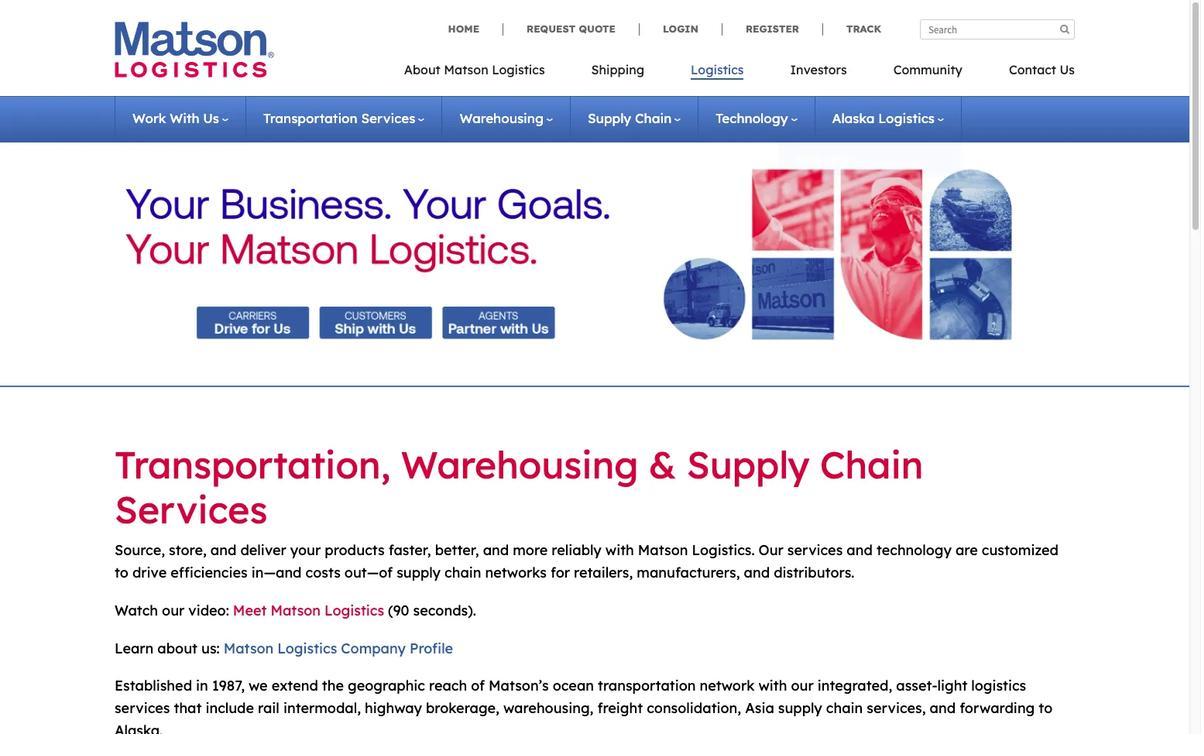 Task type: locate. For each thing, give the bounding box(es) containing it.
supply chain link
[[588, 110, 681, 126]]

services inside source, store, and deliver your products faster, better, and more reliably with matson logistics. our services and technology are customized to drive efficiencies in—and costs out—of supply chain networks for retailers, manufacturers, and distributors.
[[788, 542, 843, 559]]

chain inside source, store, and deliver your products faster, better, and more reliably with matson logistics. our services and technology are customized to drive efficiencies in—and costs out—of supply chain networks for retailers, manufacturers, and distributors.
[[445, 564, 481, 582]]

deliver
[[240, 542, 286, 559]]

with up the 'asia'
[[759, 677, 787, 695]]

consolidation,
[[647, 699, 741, 717]]

matson logistics company profile link
[[224, 639, 453, 657]]

0 vertical spatial chain
[[445, 564, 481, 582]]

chain down better,
[[445, 564, 481, 582]]

track link
[[822, 22, 881, 35]]

0 horizontal spatial us
[[203, 110, 219, 126]]

ocean
[[553, 677, 594, 695]]

logistics
[[492, 62, 545, 77], [691, 62, 744, 77], [878, 110, 935, 126], [325, 602, 384, 619], [278, 639, 337, 657]]

1 vertical spatial chain
[[826, 699, 863, 717]]

quote
[[579, 22, 616, 35]]

to
[[115, 564, 128, 582], [1039, 699, 1053, 717]]

supply inside established in 1987, we extend the geographic reach of matson's ocean transportation network with our integrated, asset-light logistics services that include rail intermodal, highway brokerage, warehousing, freight consolidation, asia supply chain services, and forwarding to alaska.
[[778, 699, 822, 717]]

contact us
[[1009, 62, 1075, 77]]

to inside source, store, and deliver your products faster, better, and more reliably with matson logistics. our services and technology are customized to drive efficiencies in—and costs out—of supply chain networks for retailers, manufacturers, and distributors.
[[115, 564, 128, 582]]

reach
[[429, 677, 467, 695]]

warehousing link
[[460, 110, 553, 126]]

logistics down 'login'
[[691, 62, 744, 77]]

seconds).
[[413, 602, 476, 619]]

1 vertical spatial to
[[1039, 699, 1053, 717]]

supply right the 'asia'
[[778, 699, 822, 717]]

None search field
[[920, 19, 1075, 39]]

our left integrated,
[[791, 677, 814, 695]]

1 horizontal spatial chain
[[820, 441, 923, 488]]

search image
[[1060, 24, 1070, 34]]

supply
[[588, 110, 631, 126], [687, 441, 810, 488]]

warehousing,
[[503, 699, 594, 717]]

shipping link
[[568, 57, 668, 89]]

warehousing
[[460, 110, 544, 126], [401, 441, 638, 488]]

highway brokerage, intermodal rail, warehousing, forwarding image
[[125, 151, 1065, 358]]

work with us link
[[132, 110, 228, 126]]

login
[[663, 22, 699, 35]]

1 vertical spatial services
[[115, 699, 170, 717]]

0 vertical spatial our
[[162, 602, 185, 619]]

logistics down out—of
[[325, 602, 384, 619]]

supply chain
[[588, 110, 672, 126]]

services up the distributors.
[[788, 542, 843, 559]]

supply
[[397, 564, 441, 582], [778, 699, 822, 717]]

1 horizontal spatial supply
[[687, 441, 810, 488]]

and up networks
[[483, 542, 509, 559]]

alaska right span
[[825, 153, 860, 167]]

established
[[115, 677, 192, 695]]

0 vertical spatial to
[[115, 564, 128, 582]]

1 horizontal spatial chain
[[826, 699, 863, 717]]

matson down home
[[444, 62, 488, 77]]

1 vertical spatial us
[[203, 110, 219, 126]]

1 vertical spatial supply
[[778, 699, 822, 717]]

0 horizontal spatial with
[[605, 542, 634, 559]]

chain inside the transportation, warehousing & supply chain services
[[820, 441, 923, 488]]

logistics down community link
[[878, 110, 935, 126]]

home link
[[448, 22, 503, 35]]

0 horizontal spatial supply
[[397, 564, 441, 582]]

0 vertical spatial services
[[361, 110, 415, 126]]

0 vertical spatial services
[[788, 542, 843, 559]]

logistics up warehousing link
[[492, 62, 545, 77]]

us inside top menu navigation
[[1060, 62, 1075, 77]]

services inside established in 1987, we extend the geographic reach of matson's ocean transportation network with our integrated, asset-light logistics services that include rail intermodal, highway brokerage, warehousing, freight consolidation, asia supply chain services, and forwarding to alaska.
[[115, 699, 170, 717]]

services up store,
[[115, 486, 268, 533]]

freight
[[597, 699, 643, 717]]

chain
[[635, 110, 672, 126], [820, 441, 923, 488]]

0 vertical spatial us
[[1060, 62, 1075, 77]]

track
[[846, 22, 881, 35]]

0 vertical spatial with
[[605, 542, 634, 559]]

about matson logistics
[[404, 62, 545, 77]]

faster,
[[389, 542, 431, 559]]

services down 'about'
[[361, 110, 415, 126]]

1 horizontal spatial us
[[1060, 62, 1075, 77]]

to right forwarding
[[1039, 699, 1053, 717]]

asia
[[745, 699, 774, 717]]

distributors.
[[774, 564, 855, 582]]

0 vertical spatial supply
[[397, 564, 441, 582]]

1 vertical spatial supply
[[687, 441, 810, 488]]

rail
[[258, 699, 280, 717]]

1 horizontal spatial with
[[759, 677, 787, 695]]

0 horizontal spatial services
[[115, 699, 170, 717]]

us:
[[201, 639, 220, 657]]

1 vertical spatial with
[[759, 677, 787, 695]]

with up "retailers,"
[[605, 542, 634, 559]]

brokerage,
[[426, 699, 499, 717]]

to inside established in 1987, we extend the geographic reach of matson's ocean transportation network with our integrated, asset-light logistics services that include rail intermodal, highway brokerage, warehousing, freight consolidation, asia supply chain services, and forwarding to alaska.
[[1039, 699, 1053, 717]]

for
[[551, 564, 570, 582]]

(90
[[388, 602, 409, 619]]

with inside source, store, and deliver your products faster, better, and more reliably with matson logistics. our services and technology are customized to drive efficiencies in—and costs out—of supply chain networks for retailers, manufacturers, and distributors.
[[605, 542, 634, 559]]

matson up learn about us: matson logistics company profile
[[271, 602, 321, 619]]

matson inside top menu navigation
[[444, 62, 488, 77]]

logistics.
[[692, 542, 755, 559]]

0 horizontal spatial to
[[115, 564, 128, 582]]

0 horizontal spatial chain
[[445, 564, 481, 582]]

more
[[513, 542, 548, 559]]

logistics up extend the
[[278, 639, 337, 657]]

1 horizontal spatial supply
[[778, 699, 822, 717]]

learn
[[115, 639, 154, 657]]

with for reliably
[[605, 542, 634, 559]]

span
[[795, 153, 822, 167]]

matson
[[444, 62, 488, 77], [638, 542, 688, 559], [271, 602, 321, 619], [224, 639, 274, 657]]

with inside established in 1987, we extend the geographic reach of matson's ocean transportation network with our integrated, asset-light logistics services that include rail intermodal, highway brokerage, warehousing, freight consolidation, asia supply chain services, and forwarding to alaska.
[[759, 677, 787, 695]]

work with us
[[132, 110, 219, 126]]

request
[[527, 22, 576, 35]]

1 vertical spatial chain
[[820, 441, 923, 488]]

extend the
[[272, 677, 344, 695]]

0 horizontal spatial supply
[[588, 110, 631, 126]]

services up alaska.
[[115, 699, 170, 717]]

request quote link
[[503, 22, 639, 35]]

our
[[162, 602, 185, 619], [791, 677, 814, 695]]

supply inside source, store, and deliver your products faster, better, and more reliably with matson logistics. our services and technology are customized to drive efficiencies in—and costs out—of supply chain networks for retailers, manufacturers, and distributors.
[[397, 564, 441, 582]]

0 horizontal spatial services
[[115, 486, 268, 533]]

1 vertical spatial services
[[115, 486, 268, 533]]

meet matson logistics link
[[233, 602, 384, 619]]

and up the distributors.
[[847, 542, 873, 559]]

0 vertical spatial supply
[[588, 110, 631, 126]]

1 horizontal spatial our
[[791, 677, 814, 695]]

store,
[[169, 542, 207, 559]]

services
[[361, 110, 415, 126], [115, 486, 268, 533]]

are
[[956, 542, 978, 559]]

matson logistics image
[[115, 22, 274, 77]]

source,
[[115, 542, 165, 559]]

0 vertical spatial warehousing
[[460, 110, 544, 126]]

1 horizontal spatial to
[[1039, 699, 1053, 717]]

to left drive
[[115, 564, 128, 582]]

out—of
[[344, 564, 393, 582]]

contact us link
[[986, 57, 1075, 89]]

0 vertical spatial chain
[[635, 110, 672, 126]]

register link
[[722, 22, 822, 35]]

alaska
[[832, 110, 875, 126], [825, 153, 860, 167]]

&
[[649, 441, 676, 488]]

us right contact
[[1060, 62, 1075, 77]]

1 vertical spatial warehousing
[[401, 441, 638, 488]]

our left video:
[[162, 602, 185, 619]]

asset-
[[896, 677, 938, 695]]

manufacturers,
[[637, 564, 740, 582]]

with for network
[[759, 677, 787, 695]]

matson up "manufacturers,"
[[638, 542, 688, 559]]

alaska up span alaska link
[[832, 110, 875, 126]]

supply down faster, on the left
[[397, 564, 441, 582]]

1 horizontal spatial services
[[788, 542, 843, 559]]

chain down integrated,
[[826, 699, 863, 717]]

watch
[[115, 602, 158, 619]]

us right 'with'
[[203, 110, 219, 126]]

matson down meet
[[224, 639, 274, 657]]

1 vertical spatial our
[[791, 677, 814, 695]]

products
[[325, 542, 385, 559]]

services
[[788, 542, 843, 559], [115, 699, 170, 717]]



Task type: describe. For each thing, give the bounding box(es) containing it.
network
[[700, 677, 755, 695]]

span alaska
[[795, 153, 860, 167]]

investors
[[790, 62, 847, 77]]

warehousing inside the transportation, warehousing & supply chain services
[[401, 441, 638, 488]]

drive
[[132, 564, 167, 582]]

supply inside the transportation, warehousing & supply chain services
[[687, 441, 810, 488]]

watch our video: meet matson logistics (90 seconds).
[[115, 602, 476, 619]]

shipping
[[591, 62, 644, 77]]

logistics inside 'link'
[[691, 62, 744, 77]]

logistics
[[971, 677, 1026, 695]]

light
[[937, 677, 968, 695]]

matson inside source, store, and deliver your products faster, better, and more reliably with matson logistics. our services and technology are customized to drive efficiencies in—and costs out—of supply chain networks for retailers, manufacturers, and distributors.
[[638, 542, 688, 559]]

transportation
[[263, 110, 358, 126]]

highway
[[365, 699, 422, 717]]

contact
[[1009, 62, 1056, 77]]

alaska logistics
[[832, 110, 935, 126]]

community
[[893, 62, 963, 77]]

request quote
[[527, 22, 616, 35]]

meet
[[233, 602, 267, 619]]

top menu navigation
[[404, 57, 1075, 89]]

chain inside established in 1987, we extend the geographic reach of matson's ocean transportation network with our integrated, asset-light logistics services that include rail intermodal, highway brokerage, warehousing, freight consolidation, asia supply chain services, and forwarding to alaska.
[[826, 699, 863, 717]]

in—and
[[251, 564, 302, 582]]

transportation, warehousing & supply chain services
[[115, 441, 923, 533]]

1 vertical spatial alaska
[[825, 153, 860, 167]]

0 vertical spatial alaska
[[832, 110, 875, 126]]

transportation services link
[[263, 110, 425, 126]]

matson's
[[489, 677, 549, 695]]

in
[[196, 677, 208, 695]]

Search search field
[[920, 19, 1075, 39]]

efficiencies
[[171, 564, 248, 582]]

company
[[341, 639, 406, 657]]

home
[[448, 22, 479, 35]]

technology link
[[716, 110, 797, 126]]

retailers,
[[574, 564, 633, 582]]

services inside the transportation, warehousing & supply chain services
[[115, 486, 268, 533]]

profile
[[410, 639, 453, 657]]

with
[[170, 110, 199, 126]]

work
[[132, 110, 166, 126]]

customized
[[982, 542, 1059, 559]]

alaska.
[[115, 722, 163, 734]]

investors link
[[767, 57, 870, 89]]

services, and
[[867, 699, 956, 717]]

and up efficiencies
[[211, 542, 236, 559]]

1 horizontal spatial services
[[361, 110, 415, 126]]

1987, we
[[212, 677, 268, 695]]

logistics link
[[668, 57, 767, 89]]

about
[[404, 62, 440, 77]]

intermodal,
[[283, 699, 361, 717]]

about matson logistics link
[[404, 57, 568, 89]]

about
[[157, 639, 197, 657]]

video:
[[188, 602, 229, 619]]

forwarding
[[960, 699, 1035, 717]]

register
[[746, 22, 799, 35]]

our inside established in 1987, we extend the geographic reach of matson's ocean transportation network with our integrated, asset-light logistics services that include rail intermodal, highway brokerage, warehousing, freight consolidation, asia supply chain services, and forwarding to alaska.
[[791, 677, 814, 695]]

learn about us: matson logistics company profile
[[115, 639, 453, 657]]

established in 1987, we extend the geographic reach of matson's ocean transportation network with our integrated, asset-light logistics services that include rail intermodal, highway brokerage, warehousing, freight consolidation, asia supply chain services, and forwarding to alaska.
[[115, 677, 1053, 734]]

your
[[290, 542, 321, 559]]

and down the our
[[744, 564, 770, 582]]

reliably
[[552, 542, 602, 559]]

0 horizontal spatial our
[[162, 602, 185, 619]]

better,
[[435, 542, 479, 559]]

community link
[[870, 57, 986, 89]]

that
[[174, 699, 202, 717]]

our
[[759, 542, 784, 559]]

transportation services
[[263, 110, 415, 126]]

span alaska link
[[779, 143, 961, 176]]

technology
[[716, 110, 788, 126]]

technology
[[877, 542, 952, 559]]

costs
[[306, 564, 341, 582]]

source, store, and deliver your products faster, better, and more reliably with matson logistics. our services and technology are customized to drive efficiencies in—and costs out—of supply chain networks for retailers, manufacturers, and distributors.
[[115, 542, 1059, 582]]

of
[[471, 677, 485, 695]]

transportation,
[[115, 441, 391, 488]]

0 horizontal spatial chain
[[635, 110, 672, 126]]



Task type: vqa. For each thing, say whether or not it's contained in the screenshot.
To in Source, store, and deliver your products faster, better, and more reliably with Matson Logistics. Our services and technology are customized to drive efficiencies in—and costs out—of supply chain networks for retailers, manufacturers, and distributors.
yes



